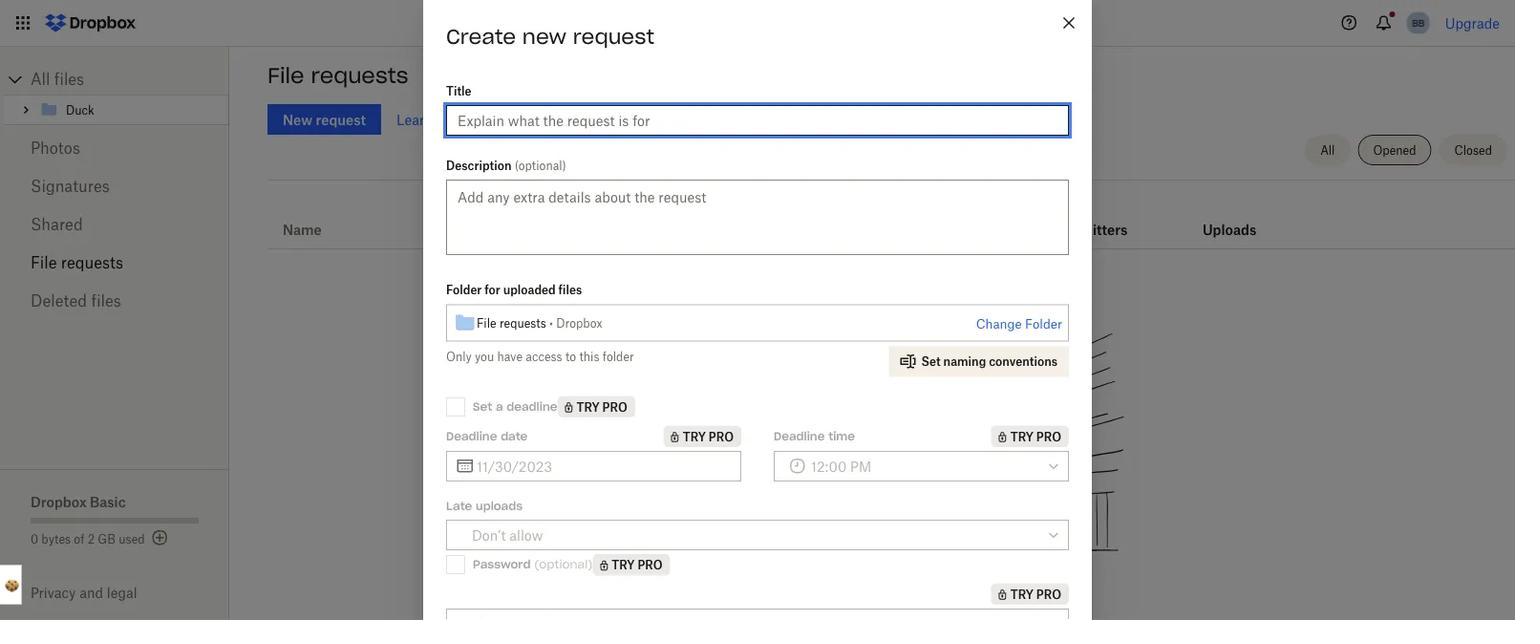 Task type: describe. For each thing, give the bounding box(es) containing it.
closed
[[1455, 143, 1493, 157]]

change folder button
[[976, 313, 1063, 335]]

of
[[74, 532, 85, 546]]

requests inside create new request dialog
[[500, 316, 547, 330]]

( for password
[[535, 557, 539, 572]]

all files
[[31, 70, 84, 88]]

set naming conventions
[[922, 355, 1058, 369]]

deadline for deadline time
[[774, 429, 825, 443]]

file requests • dropbox
[[477, 316, 603, 330]]

2
[[88, 532, 95, 546]]

gb
[[98, 532, 116, 546]]

file inside create new request dialog
[[477, 316, 497, 330]]

new
[[523, 23, 567, 49]]

dropbox logo - go to the homepage image
[[38, 8, 142, 38]]

0 bytes of 2 gb used
[[31, 532, 145, 546]]

global header element
[[0, 0, 1516, 47]]

set for set naming conventions
[[922, 355, 941, 369]]

conventions
[[989, 355, 1058, 369]]

name
[[283, 221, 322, 238]]

shared link
[[31, 205, 199, 244]]

requests right file
[[500, 111, 554, 128]]

folder
[[603, 350, 634, 364]]

for
[[485, 283, 501, 297]]

upgrade link
[[1446, 15, 1501, 31]]

files inside create new request dialog
[[559, 283, 582, 297]]

Title text field
[[458, 110, 1058, 131]]

requests up learn
[[311, 62, 409, 89]]

opened
[[1374, 143, 1417, 157]]

privacy and legal
[[31, 585, 137, 601]]

late
[[446, 499, 472, 513]]

deadline time
[[774, 429, 856, 443]]

upgrade
[[1446, 15, 1501, 31]]

deleted files link
[[31, 282, 199, 320]]

dropbox basic
[[31, 494, 126, 510]]

deleted files
[[31, 292, 121, 310]]

only
[[446, 350, 472, 364]]

learn
[[397, 111, 433, 128]]

password
[[473, 557, 531, 572]]

you
[[475, 350, 494, 364]]

( for description
[[515, 158, 519, 173]]

deadline
[[507, 399, 558, 414]]

time
[[829, 429, 856, 443]]

1 horizontal spatial file
[[268, 62, 304, 89]]

description
[[446, 158, 512, 173]]

late uploads
[[446, 499, 523, 513]]

folder for uploaded files
[[446, 283, 582, 297]]

used
[[119, 532, 145, 546]]

shared
[[31, 215, 83, 234]]

photos
[[31, 139, 80, 157]]

•
[[550, 316, 553, 330]]

privacy
[[31, 585, 76, 601]]

closed button
[[1440, 135, 1508, 165]]

0
[[31, 532, 38, 546]]

deadline date
[[446, 429, 528, 443]]

0 horizontal spatial file
[[31, 253, 57, 272]]

date
[[501, 429, 528, 443]]

file
[[476, 111, 496, 128]]

files for all files
[[54, 70, 84, 88]]

and
[[79, 585, 103, 601]]

all for all
[[1321, 143, 1336, 157]]

learn about file requests
[[397, 111, 554, 128]]

this
[[580, 350, 600, 364]]

) for description ( optional )
[[563, 158, 566, 173]]



Task type: locate. For each thing, give the bounding box(es) containing it.
0 horizontal spatial (
[[515, 158, 519, 173]]

1 horizontal spatial )
[[588, 557, 593, 572]]

0 vertical spatial dropbox
[[557, 316, 603, 330]]

access
[[526, 350, 563, 364]]

1 horizontal spatial file requests
[[268, 62, 409, 89]]

1 horizontal spatial folder
[[1026, 316, 1063, 332]]

all inside button
[[1321, 143, 1336, 157]]

0 horizontal spatial dropbox
[[31, 494, 87, 510]]

deadline left time
[[774, 429, 825, 443]]

files inside 'tree'
[[54, 70, 84, 88]]

create new request dialog
[[423, 0, 1092, 620]]

to
[[566, 350, 577, 364]]

optional for description ( optional )
[[519, 158, 563, 173]]

requests left the •
[[500, 316, 547, 330]]

Add password password field
[[458, 613, 1034, 620]]

column header
[[815, 187, 1039, 249], [607, 195, 722, 241], [1054, 195, 1131, 241], [1203, 195, 1280, 241]]

1 deadline from the left
[[446, 429, 497, 443]]

files inside 'link'
[[91, 292, 121, 310]]

set for set a deadline
[[473, 399, 492, 414]]

1 horizontal spatial (
[[535, 557, 539, 572]]

set left a
[[473, 399, 492, 414]]

file requests link
[[31, 244, 199, 282]]

files right uploaded
[[559, 283, 582, 297]]

1 vertical spatial (
[[535, 557, 539, 572]]

file requests up the deleted files in the left of the page
[[31, 253, 123, 272]]

0 vertical spatial )
[[563, 158, 566, 173]]

get more space image
[[149, 527, 172, 550]]

dropbox up "bytes"
[[31, 494, 87, 510]]

( right password
[[535, 557, 539, 572]]

basic
[[90, 494, 126, 510]]

1 vertical spatial file requests
[[31, 253, 123, 272]]

set left naming
[[922, 355, 941, 369]]

set a deadline
[[473, 399, 558, 414]]

1 horizontal spatial deadline
[[774, 429, 825, 443]]

1 vertical spatial dropbox
[[31, 494, 87, 510]]

0 vertical spatial optional
[[519, 158, 563, 173]]

Add any extra details about the request text field
[[446, 180, 1070, 255]]

uploaded
[[503, 283, 556, 297]]

0 horizontal spatial deadline
[[446, 429, 497, 443]]

2 horizontal spatial files
[[559, 283, 582, 297]]

) right password
[[588, 557, 593, 572]]

files down file requests link
[[91, 292, 121, 310]]

0 vertical spatial folder
[[446, 283, 482, 297]]

create
[[446, 23, 516, 49]]

file requests up learn
[[268, 62, 409, 89]]

pro trial element
[[558, 396, 635, 418], [664, 426, 742, 447], [992, 426, 1070, 447], [593, 554, 671, 576], [992, 583, 1070, 605]]

optional right description
[[519, 158, 563, 173]]

name row
[[268, 187, 1516, 249]]

1 horizontal spatial all
[[1321, 143, 1336, 157]]

folder up the conventions
[[1026, 316, 1063, 332]]

bytes
[[41, 532, 71, 546]]

0 vertical spatial file
[[268, 62, 304, 89]]

create new request
[[446, 23, 655, 49]]

files
[[54, 70, 84, 88], [559, 283, 582, 297], [91, 292, 121, 310]]

all inside 'tree'
[[31, 70, 50, 88]]

0 vertical spatial set
[[922, 355, 941, 369]]

folder left 'for'
[[446, 283, 482, 297]]

None text field
[[477, 456, 730, 477]]

( right description
[[515, 158, 519, 173]]

1 vertical spatial set
[[473, 399, 492, 414]]

dropbox
[[557, 316, 603, 330], [31, 494, 87, 510]]

photos link
[[31, 129, 199, 167]]

1 horizontal spatial dropbox
[[557, 316, 603, 330]]

change folder
[[976, 316, 1063, 332]]

try
[[577, 400, 600, 414], [683, 429, 706, 444], [1011, 429, 1034, 444], [612, 558, 635, 572], [1011, 587, 1034, 601]]

(
[[515, 158, 519, 173], [535, 557, 539, 572]]

all files tree
[[3, 64, 229, 125]]

uploads
[[476, 499, 523, 513]]

files for deleted files
[[91, 292, 121, 310]]

all up 'photos'
[[31, 70, 50, 88]]

signatures
[[31, 177, 110, 195]]

0 vertical spatial all
[[31, 70, 50, 88]]

) right description
[[563, 158, 566, 173]]

files down dropbox logo - go to the homepage at the top left
[[54, 70, 84, 88]]

0 vertical spatial (
[[515, 158, 519, 173]]

file
[[268, 62, 304, 89], [31, 253, 57, 272], [477, 316, 497, 330]]

change
[[976, 316, 1022, 332]]

) for password ( optional )
[[588, 557, 593, 572]]

1 vertical spatial folder
[[1026, 316, 1063, 332]]

0 horizontal spatial folder
[[446, 283, 482, 297]]

all for all files
[[31, 70, 50, 88]]

1 horizontal spatial files
[[91, 292, 121, 310]]

)
[[563, 158, 566, 173], [588, 557, 593, 572]]

deadline down a
[[446, 429, 497, 443]]

dropbox inside create new request dialog
[[557, 316, 603, 330]]

optional for password ( optional )
[[539, 557, 588, 572]]

only you have access to this folder
[[446, 350, 634, 364]]

1 vertical spatial file
[[31, 253, 57, 272]]

1 vertical spatial all
[[1321, 143, 1336, 157]]

try pro
[[577, 400, 628, 414], [683, 429, 734, 444], [1011, 429, 1062, 444], [612, 558, 663, 572], [1011, 587, 1062, 601]]

description ( optional )
[[446, 158, 566, 173]]

1 horizontal spatial set
[[922, 355, 941, 369]]

0 vertical spatial file requests
[[268, 62, 409, 89]]

0 horizontal spatial file requests
[[31, 253, 123, 272]]

0 horizontal spatial )
[[563, 158, 566, 173]]

have
[[497, 350, 523, 364]]

2 vertical spatial file
[[477, 316, 497, 330]]

naming
[[944, 355, 987, 369]]

legal
[[107, 585, 137, 601]]

deleted
[[31, 292, 87, 310]]

1 vertical spatial )
[[588, 557, 593, 572]]

deadline
[[446, 429, 497, 443], [774, 429, 825, 443]]

folder inside change folder button
[[1026, 316, 1063, 332]]

opened button
[[1359, 135, 1432, 165]]

0 horizontal spatial set
[[473, 399, 492, 414]]

1 vertical spatial optional
[[539, 557, 588, 572]]

signatures link
[[31, 167, 199, 205]]

all files link
[[31, 64, 229, 95]]

privacy and legal link
[[31, 585, 229, 601]]

all left opened button
[[1321, 143, 1336, 157]]

file requests
[[268, 62, 409, 89], [31, 253, 123, 272]]

set naming conventions button
[[889, 346, 1070, 377]]

learn about file requests link
[[397, 111, 554, 128]]

2 horizontal spatial file
[[477, 316, 497, 330]]

about
[[436, 111, 473, 128]]

pro
[[603, 400, 628, 414], [709, 429, 734, 444], [1037, 429, 1062, 444], [638, 558, 663, 572], [1037, 587, 1062, 601]]

all
[[31, 70, 50, 88], [1321, 143, 1336, 157]]

request
[[573, 23, 655, 49]]

2 deadline from the left
[[774, 429, 825, 443]]

set
[[922, 355, 941, 369], [473, 399, 492, 414]]

optional right password
[[539, 557, 588, 572]]

set inside button
[[922, 355, 941, 369]]

0 horizontal spatial all
[[31, 70, 50, 88]]

a
[[496, 399, 503, 414]]

optional
[[519, 158, 563, 173], [539, 557, 588, 572]]

requests
[[311, 62, 409, 89], [500, 111, 554, 128], [61, 253, 123, 272], [500, 316, 547, 330]]

deadline for deadline date
[[446, 429, 497, 443]]

title
[[446, 84, 472, 98]]

0 horizontal spatial files
[[54, 70, 84, 88]]

all button
[[1306, 135, 1351, 165]]

password ( optional )
[[473, 557, 593, 572]]

folder
[[446, 283, 482, 297], [1026, 316, 1063, 332]]

requests up the deleted files in the left of the page
[[61, 253, 123, 272]]

dropbox right the •
[[557, 316, 603, 330]]



Task type: vqa. For each thing, say whether or not it's contained in the screenshot.
Deadline corresponding to Deadline date
yes



